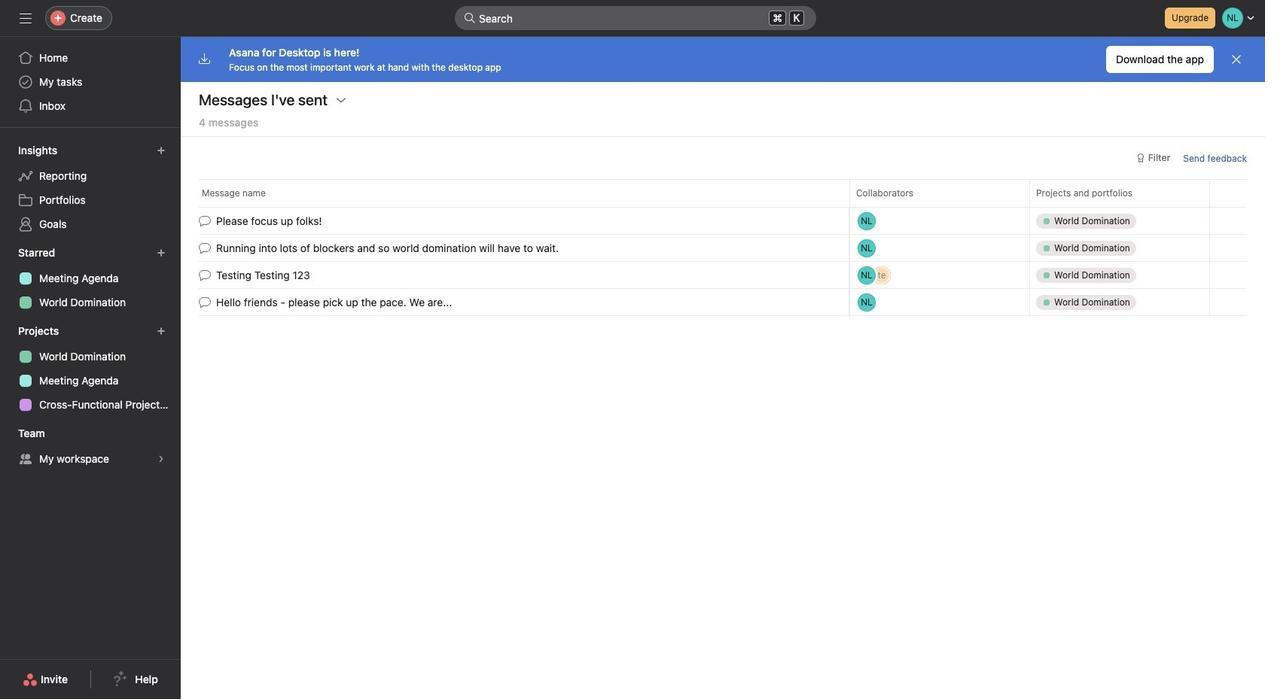 Task type: describe. For each thing, give the bounding box(es) containing it.
projects element
[[0, 318, 181, 420]]

insights element
[[0, 137, 181, 240]]

add items to starred image
[[157, 249, 166, 258]]

actions image
[[335, 94, 347, 106]]

global element
[[0, 37, 181, 127]]

2 column header from the left
[[850, 179, 1034, 207]]

see details, my workspace image
[[157, 455, 166, 464]]

conversation name for please focus up folks! cell
[[181, 207, 850, 235]]

1 column header from the left
[[199, 179, 854, 207]]

conversation name for testing testing 123 cell
[[181, 261, 850, 289]]

cell for the conversation name for hello friends - please pick up the pace. we are... cell
[[1030, 289, 1211, 316]]

prominent image
[[464, 12, 476, 24]]

hide sidebar image
[[20, 12, 32, 24]]



Task type: vqa. For each thing, say whether or not it's contained in the screenshot.
Global element
yes



Task type: locate. For each thing, give the bounding box(es) containing it.
column header
[[199, 179, 854, 207], [850, 179, 1034, 207], [1030, 179, 1214, 207]]

None field
[[455, 6, 817, 30]]

3 cell from the top
[[1030, 261, 1211, 289]]

cell for conversation name for running into lots of blockers and so world domination will have to wait. cell
[[1030, 234, 1211, 262]]

3 column header from the left
[[1030, 179, 1214, 207]]

conversation name for running into lots of blockers and so world domination will have to wait. cell
[[181, 234, 850, 262]]

2 cell from the top
[[1030, 234, 1211, 262]]

dismiss image
[[1231, 53, 1243, 66]]

row
[[181, 179, 1266, 207], [181, 206, 1266, 236], [199, 206, 1247, 208], [181, 233, 1266, 263], [181, 260, 1266, 290], [181, 287, 1266, 318]]

Search tasks, projects, and more text field
[[455, 6, 817, 30]]

cell
[[1030, 207, 1211, 235], [1030, 234, 1211, 262], [1030, 261, 1211, 289], [1030, 289, 1211, 316]]

tree grid
[[181, 206, 1266, 318]]

new insights image
[[157, 146, 166, 155]]

teams element
[[0, 420, 181, 475]]

1 cell from the top
[[1030, 207, 1211, 235]]

cell for conversation name for please focus up folks! "cell"
[[1030, 207, 1211, 235]]

conversation name for hello friends - please pick up the pace. we are... cell
[[181, 289, 850, 316]]

4 cell from the top
[[1030, 289, 1211, 316]]

starred element
[[0, 240, 181, 318]]

new project or portfolio image
[[157, 327, 166, 336]]

cell for conversation name for testing testing 123 cell
[[1030, 261, 1211, 289]]



